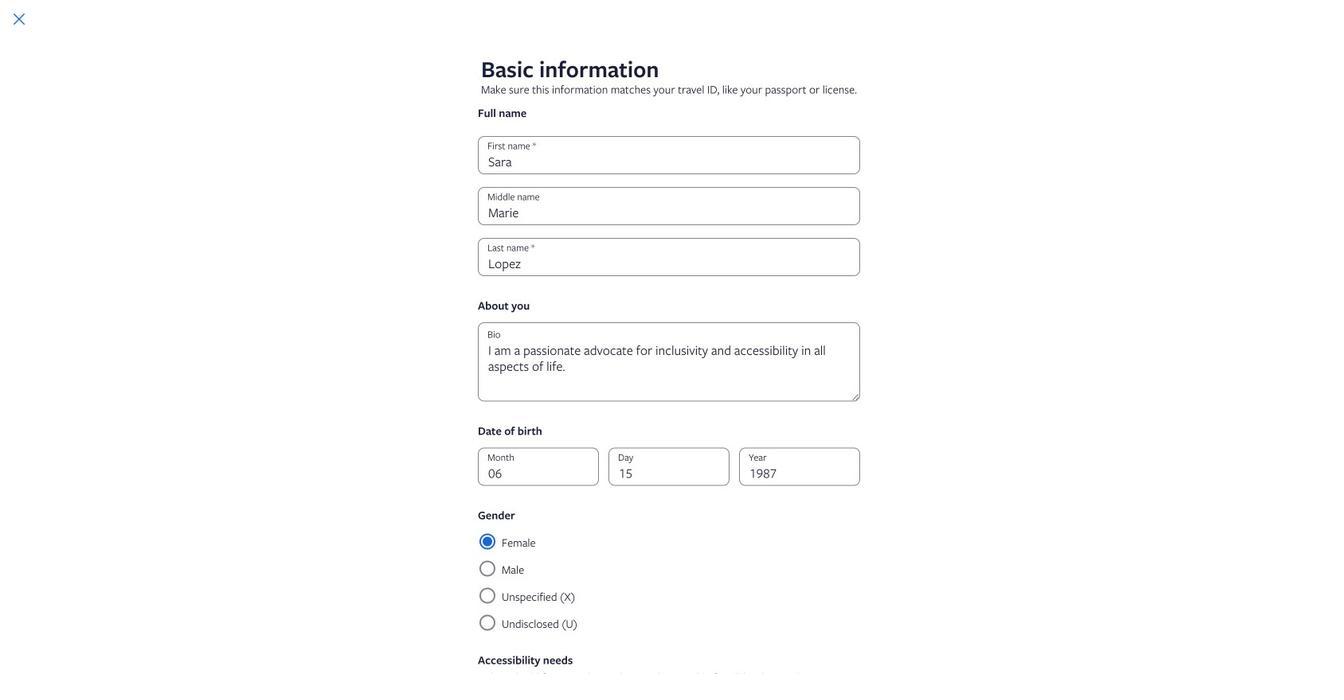 Task type: vqa. For each thing, say whether or not it's contained in the screenshot.
Wizard 'region'
no



Task type: locate. For each thing, give the bounding box(es) containing it.
dialog
[[0, 0, 1338, 675]]

YYYY telephone field
[[739, 448, 860, 486]]

close image
[[10, 10, 29, 29]]

main content
[[472, 76, 1147, 650]]

MM telephone field
[[478, 448, 599, 486]]

DD telephone field
[[609, 448, 730, 486]]

None text field
[[478, 136, 860, 174], [478, 187, 860, 225], [478, 238, 860, 276], [478, 136, 860, 174], [478, 187, 860, 225], [478, 238, 860, 276]]



Task type: describe. For each thing, give the bounding box(es) containing it.
Help future hosts get to know you better. You can share your travel style, hobbies, interests, and more. text field
[[478, 323, 860, 402]]



